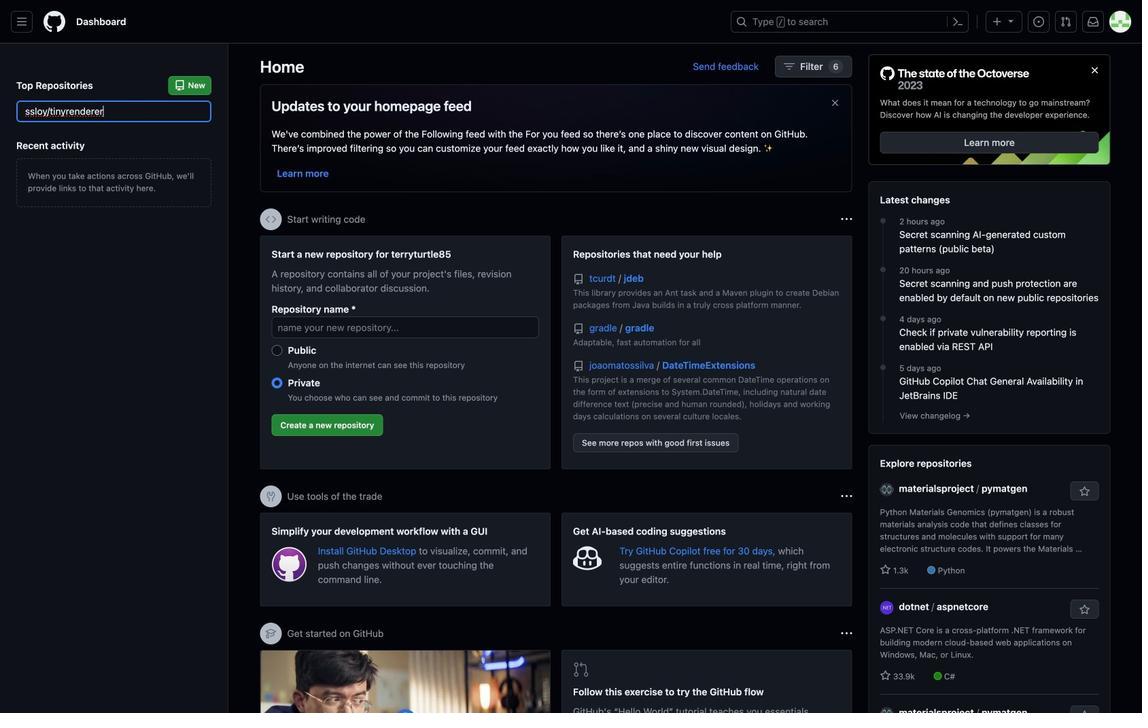 Task type: vqa. For each thing, say whether or not it's contained in the screenshot.
dot fill icon
yes



Task type: describe. For each thing, give the bounding box(es) containing it.
star image for @materialsproject profile icon
[[880, 565, 891, 576]]

1 dot fill image from the top
[[878, 216, 889, 227]]

explore element
[[869, 54, 1111, 714]]

homepage image
[[44, 11, 65, 33]]

1 repo image from the top
[[573, 274, 584, 285]]

what is github? element
[[260, 651, 551, 714]]

1 star this repository image from the top
[[1079, 605, 1090, 616]]

close image
[[1090, 65, 1101, 76]]

@dotnet profile image
[[880, 602, 894, 615]]

star image for '@dotnet profile' icon
[[880, 671, 891, 682]]

why am i seeing this? image for repositories that need your help element
[[841, 214, 852, 225]]

2 star this repository image from the top
[[1079, 711, 1090, 714]]

why am i seeing this? image for "get ai-based coding suggestions" element
[[841, 492, 852, 503]]

name your new repository... text field
[[272, 317, 539, 339]]

x image
[[830, 98, 841, 108]]

filter image
[[784, 61, 795, 72]]

none radio inside start a new repository element
[[272, 378, 283, 389]]

command palette image
[[953, 16, 964, 27]]

3 repo image from the top
[[573, 361, 584, 372]]

1 horizontal spatial git pull request image
[[1061, 16, 1072, 27]]

2 dot fill image from the top
[[878, 265, 889, 275]]

issue opened image
[[1034, 16, 1044, 27]]

simplify your development workflow with a gui element
[[260, 513, 551, 607]]

@materialsproject profile image
[[880, 483, 894, 497]]

triangle down image
[[1006, 15, 1017, 26]]

explore repositories navigation
[[869, 445, 1111, 714]]

try the github flow element
[[562, 651, 852, 714]]



Task type: locate. For each thing, give the bounding box(es) containing it.
2 star image from the top
[[880, 671, 891, 682]]

0 vertical spatial git pull request image
[[1061, 16, 1072, 27]]

1 vertical spatial dot fill image
[[878, 265, 889, 275]]

0 vertical spatial dot fill image
[[878, 216, 889, 227]]

None radio
[[272, 345, 283, 356]]

git pull request image
[[1061, 16, 1072, 27], [573, 662, 590, 679]]

git pull request image inside try the github flow element
[[573, 662, 590, 679]]

2 repo image from the top
[[573, 324, 584, 335]]

none radio inside start a new repository element
[[272, 345, 283, 356]]

start a new repository element
[[260, 236, 551, 470]]

1 vertical spatial git pull request image
[[573, 662, 590, 679]]

repositories that need your help element
[[562, 236, 852, 470]]

0 vertical spatial repo image
[[573, 274, 584, 285]]

Find a repository… text field
[[16, 101, 211, 122]]

star this repository image
[[1079, 487, 1090, 498]]

1 vertical spatial star image
[[880, 671, 891, 682]]

why am i seeing this? image
[[841, 214, 852, 225], [841, 492, 852, 503], [841, 629, 852, 640]]

1 vertical spatial why am i seeing this? image
[[841, 492, 852, 503]]

0 vertical spatial star this repository image
[[1079, 605, 1090, 616]]

2 vertical spatial repo image
[[573, 361, 584, 372]]

2 why am i seeing this? image from the top
[[841, 492, 852, 503]]

Top Repositories search field
[[16, 101, 211, 122]]

star image
[[880, 565, 891, 576], [880, 671, 891, 682]]

what is github? image
[[261, 651, 550, 714]]

code image
[[266, 214, 276, 225]]

github logo image
[[880, 66, 1030, 91]]

plus image
[[992, 16, 1003, 27]]

tools image
[[266, 492, 276, 503]]

dot fill image
[[878, 216, 889, 227], [878, 265, 889, 275], [878, 363, 889, 373]]

3 why am i seeing this? image from the top
[[841, 629, 852, 640]]

star this repository image
[[1079, 605, 1090, 616], [1079, 711, 1090, 714]]

1 vertical spatial repo image
[[573, 324, 584, 335]]

dot fill image
[[878, 314, 889, 324]]

repo image
[[573, 274, 584, 285], [573, 324, 584, 335], [573, 361, 584, 372]]

0 vertical spatial why am i seeing this? image
[[841, 214, 852, 225]]

0 vertical spatial star image
[[880, 565, 891, 576]]

mortar board image
[[266, 629, 276, 640]]

1 vertical spatial star this repository image
[[1079, 711, 1090, 714]]

None radio
[[272, 378, 283, 389]]

3 dot fill image from the top
[[878, 363, 889, 373]]

1 star image from the top
[[880, 565, 891, 576]]

notifications image
[[1088, 16, 1099, 27]]

2 vertical spatial dot fill image
[[878, 363, 889, 373]]

get ai-based coding suggestions element
[[562, 513, 852, 607]]

2 vertical spatial why am i seeing this? image
[[841, 629, 852, 640]]

1 why am i seeing this? image from the top
[[841, 214, 852, 225]]

why am i seeing this? image for try the github flow element
[[841, 629, 852, 640]]

0 horizontal spatial git pull request image
[[573, 662, 590, 679]]

github desktop image
[[272, 547, 307, 583]]



